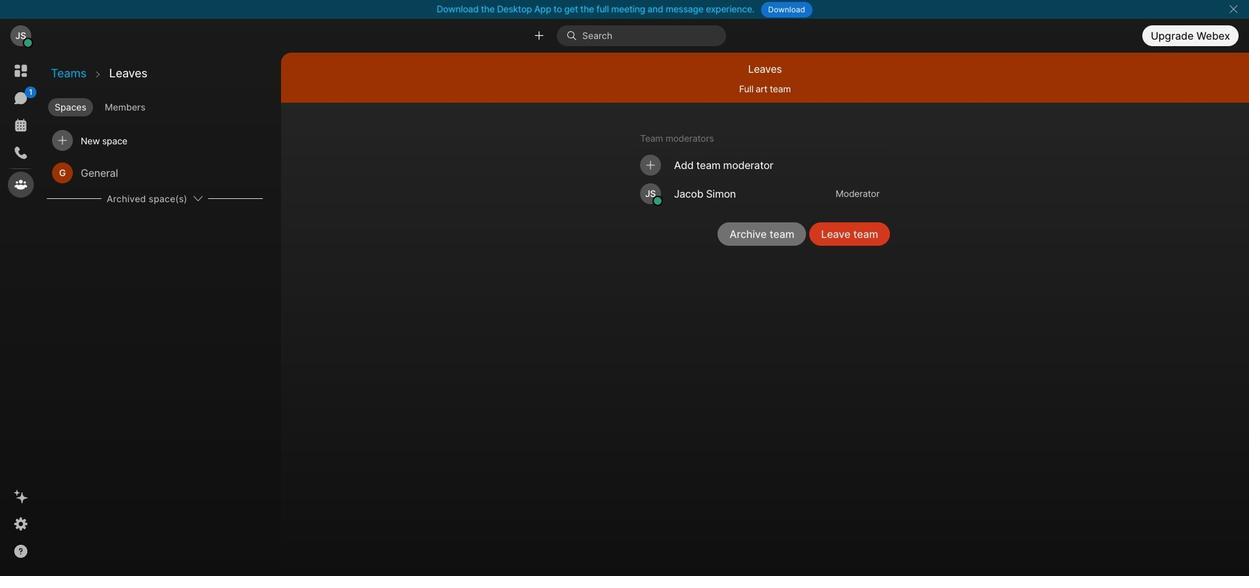 Task type: vqa. For each thing, say whether or not it's contained in the screenshot.
design inspiration list item at the left of the page
no



Task type: locate. For each thing, give the bounding box(es) containing it.
list item
[[47, 124, 263, 157]]

navigation
[[0, 53, 42, 576]]

webex tab list
[[8, 58, 36, 198]]

team moderators list
[[630, 151, 890, 209]]

cancel_16 image
[[1228, 4, 1239, 14]]

jacob simon list item
[[630, 180, 890, 208]]

tab list
[[46, 93, 280, 118]]



Task type: describe. For each thing, give the bounding box(es) containing it.
general list item
[[47, 157, 263, 189]]

arrow down_16 image
[[193, 193, 203, 204]]

add team moderator list item
[[630, 151, 890, 180]]



